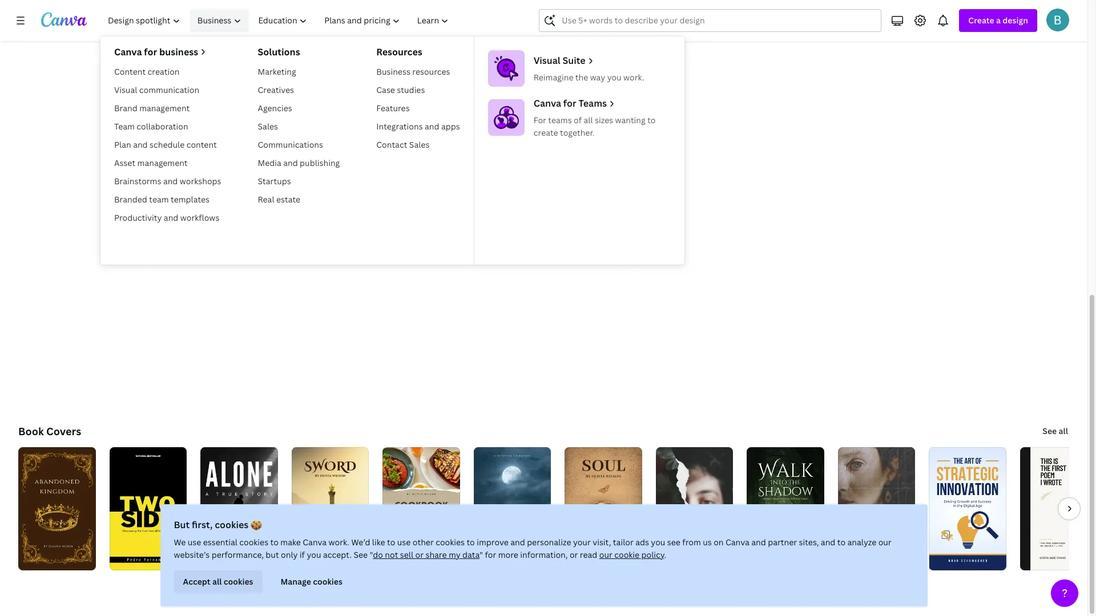 Task type: describe. For each thing, give the bounding box(es) containing it.
brand management
[[114, 103, 190, 114]]

canva up for
[[534, 97, 562, 110]]

cookie
[[615, 550, 640, 561]]

creatives link
[[253, 81, 345, 99]]

business resources
[[377, 66, 450, 77]]

Search search field
[[562, 10, 859, 31]]

you inside business menu
[[608, 72, 622, 83]]

visual for visual communication
[[114, 85, 137, 95]]

startups
[[258, 176, 291, 187]]

canva up if
[[303, 538, 327, 548]]

brainstorms and workshops link
[[110, 173, 226, 191]]

management for asset management
[[137, 158, 188, 169]]

integrations and apps link
[[372, 118, 465, 136]]

2 use from the left
[[397, 538, 411, 548]]

and left apps on the top left of the page
[[425, 121, 440, 132]]

do not sell or share my data link
[[373, 550, 480, 561]]

we use essential cookies to make canva work. we'd like to use other cookies to improve and personalize your visit, tailor ads you see from us on canva and partner sites, and to analyze our website's performance, but only if you accept. see "
[[174, 538, 892, 561]]

accept all cookies button
[[174, 571, 262, 594]]

real estate link
[[253, 191, 345, 209]]

and left partner
[[752, 538, 766, 548]]

cookies up my
[[436, 538, 465, 548]]

communications
[[258, 139, 323, 150]]

to up but in the bottom left of the page
[[270, 538, 279, 548]]

plan and schedule content
[[114, 139, 217, 150]]

studies
[[397, 85, 425, 95]]

and right sites,
[[821, 538, 836, 548]]

improve
[[477, 538, 509, 548]]

brand
[[114, 103, 138, 114]]

brainstorms
[[114, 176, 161, 187]]

for for teams
[[564, 97, 577, 110]]

a
[[997, 15, 1001, 26]]

apps
[[442, 121, 460, 132]]

share
[[426, 550, 447, 561]]

branded team templates link
[[110, 191, 226, 209]]

create
[[534, 127, 558, 138]]

cookies up "essential"
[[215, 519, 249, 532]]

business resources link
[[372, 63, 465, 81]]

business for business resources
[[377, 66, 411, 77]]

visual communication
[[114, 85, 199, 95]]

on
[[714, 538, 724, 548]]

startups link
[[253, 173, 345, 191]]

we
[[174, 538, 186, 548]]

ads
[[636, 538, 649, 548]]

communications link
[[253, 136, 345, 154]]

media and publishing
[[258, 158, 340, 169]]

brand management link
[[110, 99, 226, 118]]

accept.
[[323, 550, 352, 561]]

marketing
[[258, 66, 296, 77]]

essential
[[203, 538, 238, 548]]

content creation link
[[110, 63, 226, 81]]

business button
[[190, 9, 249, 32]]

collaboration
[[137, 121, 188, 132]]

for teams of all sizes wanting to create together.
[[534, 115, 656, 138]]

visual suite
[[534, 54, 586, 67]]

1 vertical spatial our
[[600, 550, 613, 561]]

media
[[258, 158, 281, 169]]

content creation
[[114, 66, 180, 77]]

data
[[463, 550, 480, 561]]

but
[[174, 519, 190, 532]]

brainstorms and workshops
[[114, 176, 221, 187]]

canva for business
[[114, 46, 198, 58]]

create a design
[[969, 15, 1029, 26]]

wanting
[[616, 115, 646, 126]]

cookies inside button
[[313, 577, 343, 588]]

features link
[[372, 99, 465, 118]]

to up data
[[467, 538, 475, 548]]

contact
[[377, 139, 408, 150]]

like
[[372, 538, 385, 548]]

canva up content
[[114, 46, 142, 58]]

content
[[187, 139, 217, 150]]

estate
[[276, 194, 301, 205]]

cookies down 🍪
[[239, 538, 269, 548]]

suite
[[563, 54, 586, 67]]

canva for teams
[[534, 97, 607, 110]]

see all link
[[1042, 420, 1070, 443]]

make
[[281, 538, 301, 548]]

1 or from the left
[[416, 550, 424, 561]]

create a design button
[[960, 9, 1038, 32]]

sites,
[[799, 538, 819, 548]]

from
[[683, 538, 701, 548]]

workflows
[[180, 212, 220, 223]]

to right the like
[[387, 538, 395, 548]]

analyze
[[848, 538, 877, 548]]

see
[[668, 538, 681, 548]]

canva for business link
[[114, 46, 221, 58]]

the
[[576, 72, 589, 83]]

2 " from the left
[[480, 550, 483, 561]]

team collaboration
[[114, 121, 188, 132]]

creatives
[[258, 85, 294, 95]]

creation
[[148, 66, 180, 77]]

🍪
[[251, 519, 262, 532]]

for inside but first, cookies 🍪 dialog
[[485, 550, 497, 561]]

work. inside we use essential cookies to make canva work. we'd like to use other cookies to improve and personalize your visit, tailor ads you see from us on canva and partner sites, and to analyze our website's performance, but only if you accept. see "
[[329, 538, 350, 548]]

brad klo image
[[1047, 9, 1070, 31]]

business
[[159, 46, 198, 58]]

content
[[114, 66, 146, 77]]

and down asset management link
[[163, 176, 178, 187]]

and up do not sell or share my data " for more information, or read our cookie policy .
[[511, 538, 525, 548]]



Task type: vqa. For each thing, say whether or not it's contained in the screenshot.
the 'Starred'
no



Task type: locate. For each thing, give the bounding box(es) containing it.
for
[[534, 115, 547, 126]]

our right analyze
[[879, 538, 892, 548]]

business inside popup button
[[198, 15, 232, 26]]

schedule
[[150, 139, 185, 150]]

productivity and workflows
[[114, 212, 220, 223]]

business up case studies
[[377, 66, 411, 77]]

and right plan
[[133, 139, 148, 150]]

but first, cookies 🍪 dialog
[[160, 505, 928, 608]]

0 horizontal spatial our
[[600, 550, 613, 561]]

partner
[[768, 538, 797, 548]]

our down the visit,
[[600, 550, 613, 561]]

top level navigation element
[[101, 9, 685, 265]]

" down the like
[[370, 550, 373, 561]]

1 horizontal spatial for
[[485, 550, 497, 561]]

templates
[[171, 194, 210, 205]]

2 vertical spatial all
[[213, 577, 222, 588]]

you up policy
[[651, 538, 666, 548]]

1 horizontal spatial you
[[608, 72, 622, 83]]

integrations and apps
[[377, 121, 460, 132]]

work. right way
[[624, 72, 645, 83]]

covers
[[46, 425, 81, 439]]

1 " from the left
[[370, 550, 373, 561]]

0 vertical spatial for
[[144, 46, 157, 58]]

" inside we use essential cookies to make canva work. we'd like to use other cookies to improve and personalize your visit, tailor ads you see from us on canva and partner sites, and to analyze our website's performance, but only if you accept. see "
[[370, 550, 373, 561]]

team
[[149, 194, 169, 205]]

marketing link
[[253, 63, 345, 81]]

information,
[[521, 550, 568, 561]]

0 horizontal spatial you
[[307, 550, 321, 561]]

"
[[370, 550, 373, 561], [480, 550, 483, 561]]

teams
[[579, 97, 607, 110]]

real
[[258, 194, 274, 205]]

for up the content creation
[[144, 46, 157, 58]]

plan
[[114, 139, 131, 150]]

0 vertical spatial see
[[1043, 426, 1057, 437]]

1 vertical spatial you
[[651, 538, 666, 548]]

0 horizontal spatial all
[[213, 577, 222, 588]]

1 vertical spatial work.
[[329, 538, 350, 548]]

business inside menu
[[377, 66, 411, 77]]

sales link
[[253, 118, 345, 136]]

0 vertical spatial work.
[[624, 72, 645, 83]]

read
[[580, 550, 598, 561]]

1 horizontal spatial all
[[584, 115, 593, 126]]

visual inside visual communication link
[[114, 85, 137, 95]]

2 horizontal spatial you
[[651, 538, 666, 548]]

all for see all
[[1059, 426, 1069, 437]]

contact sales link
[[372, 136, 465, 154]]

0 vertical spatial our
[[879, 538, 892, 548]]

1 horizontal spatial our
[[879, 538, 892, 548]]

for up of at the top of page
[[564, 97, 577, 110]]

0 horizontal spatial visual
[[114, 85, 137, 95]]

reimagine
[[534, 72, 574, 83]]

and inside "link"
[[133, 139, 148, 150]]

0 vertical spatial sales
[[258, 121, 278, 132]]

or
[[416, 550, 424, 561], [570, 550, 578, 561]]

team
[[114, 121, 135, 132]]

1 vertical spatial see
[[354, 550, 368, 561]]

use up sell
[[397, 538, 411, 548]]

1 horizontal spatial work.
[[624, 72, 645, 83]]

1 horizontal spatial "
[[480, 550, 483, 561]]

but first, cookies 🍪
[[174, 519, 262, 532]]

0 horizontal spatial "
[[370, 550, 373, 561]]

you right if
[[307, 550, 321, 561]]

0 horizontal spatial business
[[198, 15, 232, 26]]

2 horizontal spatial for
[[564, 97, 577, 110]]

cookies inside button
[[224, 577, 253, 588]]

1 vertical spatial visual
[[114, 85, 137, 95]]

2 or from the left
[[570, 550, 578, 561]]

productivity and workflows link
[[110, 209, 226, 227]]

and inside 'link'
[[164, 212, 178, 223]]

0 horizontal spatial or
[[416, 550, 424, 561]]

productivity
[[114, 212, 162, 223]]

0 vertical spatial visual
[[534, 54, 561, 67]]

0 vertical spatial management
[[139, 103, 190, 114]]

sales down integrations and apps link
[[409, 139, 430, 150]]

work.
[[624, 72, 645, 83], [329, 538, 350, 548]]

and down "branded team templates" link
[[164, 212, 178, 223]]

2 vertical spatial for
[[485, 550, 497, 561]]

0 vertical spatial business
[[198, 15, 232, 26]]

book covers link
[[18, 425, 81, 439]]

or left read
[[570, 550, 578, 561]]

see inside we use essential cookies to make canva work. we'd like to use other cookies to improve and personalize your visit, tailor ads you see from us on canva and partner sites, and to analyze our website's performance, but only if you accept. see "
[[354, 550, 368, 561]]

and down communications at the left top of page
[[283, 158, 298, 169]]

1 use from the left
[[188, 538, 201, 548]]

business menu
[[101, 37, 685, 265]]

real estate
[[258, 194, 301, 205]]

all inside for teams of all sizes wanting to create together.
[[584, 115, 593, 126]]

branded
[[114, 194, 147, 205]]

to right wanting at the top right of the page
[[648, 115, 656, 126]]

visual up reimagine
[[534, 54, 561, 67]]

all inside button
[[213, 577, 222, 588]]

not
[[385, 550, 398, 561]]

sales
[[258, 121, 278, 132], [409, 139, 430, 150]]

2 horizontal spatial all
[[1059, 426, 1069, 437]]

visit,
[[593, 538, 611, 548]]

2 vertical spatial you
[[307, 550, 321, 561]]

do not sell or share my data " for more information, or read our cookie policy .
[[373, 550, 667, 561]]

for down improve
[[485, 550, 497, 561]]

to inside for teams of all sizes wanting to create together.
[[648, 115, 656, 126]]

management down plan and schedule content
[[137, 158, 188, 169]]

None search field
[[539, 9, 882, 32]]

0 horizontal spatial see
[[354, 550, 368, 561]]

workshops
[[180, 176, 221, 187]]

branded team templates
[[114, 194, 210, 205]]

publishing
[[300, 158, 340, 169]]

asset
[[114, 158, 135, 169]]

our
[[879, 538, 892, 548], [600, 550, 613, 561]]

1 horizontal spatial sales
[[409, 139, 430, 150]]

0 horizontal spatial work.
[[329, 538, 350, 548]]

cookies down 'performance,'
[[224, 577, 253, 588]]

see
[[1043, 426, 1057, 437], [354, 550, 368, 561]]

cookies
[[215, 519, 249, 532], [239, 538, 269, 548], [436, 538, 465, 548], [224, 577, 253, 588], [313, 577, 343, 588]]

1 vertical spatial management
[[137, 158, 188, 169]]

your
[[573, 538, 591, 548]]

reimagine the way you work.
[[534, 72, 645, 83]]

sell
[[400, 550, 414, 561]]

1 vertical spatial for
[[564, 97, 577, 110]]

cookies down accept.
[[313, 577, 343, 588]]

management for brand management
[[139, 103, 190, 114]]

visual up 'brand'
[[114, 85, 137, 95]]

1 vertical spatial sales
[[409, 139, 430, 150]]

personalize
[[527, 538, 571, 548]]

to left analyze
[[838, 538, 846, 548]]

business
[[198, 15, 232, 26], [377, 66, 411, 77]]

agencies link
[[253, 99, 345, 118]]

management
[[139, 103, 190, 114], [137, 158, 188, 169]]

media and publishing link
[[253, 154, 345, 173]]

you right way
[[608, 72, 622, 83]]

manage cookies button
[[272, 571, 352, 594]]

plan and schedule content link
[[110, 136, 226, 154]]

1 horizontal spatial business
[[377, 66, 411, 77]]

other
[[413, 538, 434, 548]]

policy
[[642, 550, 665, 561]]

0 vertical spatial all
[[584, 115, 593, 126]]

canva
[[114, 46, 142, 58], [534, 97, 562, 110], [303, 538, 327, 548], [726, 538, 750, 548]]

we'd
[[352, 538, 370, 548]]

0 horizontal spatial for
[[144, 46, 157, 58]]

" down improve
[[480, 550, 483, 561]]

1 horizontal spatial or
[[570, 550, 578, 561]]

tailor
[[613, 538, 634, 548]]

work. inside business menu
[[624, 72, 645, 83]]

1 vertical spatial all
[[1059, 426, 1069, 437]]

sales down agencies
[[258, 121, 278, 132]]

or right sell
[[416, 550, 424, 561]]

case studies link
[[372, 81, 465, 99]]

if
[[300, 550, 305, 561]]

0 horizontal spatial sales
[[258, 121, 278, 132]]

0 horizontal spatial use
[[188, 538, 201, 548]]

way
[[590, 72, 606, 83]]

business up business
[[198, 15, 232, 26]]

use
[[188, 538, 201, 548], [397, 538, 411, 548]]

to
[[648, 115, 656, 126], [270, 538, 279, 548], [387, 538, 395, 548], [467, 538, 475, 548], [838, 538, 846, 548]]

work. up accept.
[[329, 538, 350, 548]]

management down visual communication link
[[139, 103, 190, 114]]

visual for visual suite
[[534, 54, 561, 67]]

resources
[[377, 46, 423, 58]]

use up website's
[[188, 538, 201, 548]]

but
[[266, 550, 279, 561]]

our inside we use essential cookies to make canva work. we'd like to use other cookies to improve and personalize your visit, tailor ads you see from us on canva and partner sites, and to analyze our website's performance, but only if you accept. see "
[[879, 538, 892, 548]]

1 horizontal spatial see
[[1043, 426, 1057, 437]]

0 vertical spatial you
[[608, 72, 622, 83]]

all for accept all cookies
[[213, 577, 222, 588]]

1 vertical spatial business
[[377, 66, 411, 77]]

for
[[144, 46, 157, 58], [564, 97, 577, 110], [485, 550, 497, 561]]

for for business
[[144, 46, 157, 58]]

only
[[281, 550, 298, 561]]

agencies
[[258, 103, 292, 114]]

1 horizontal spatial visual
[[534, 54, 561, 67]]

communication
[[139, 85, 199, 95]]

canva right on
[[726, 538, 750, 548]]

book covers
[[18, 425, 81, 439]]

business for business
[[198, 15, 232, 26]]

features
[[377, 103, 410, 114]]

1 horizontal spatial use
[[397, 538, 411, 548]]



